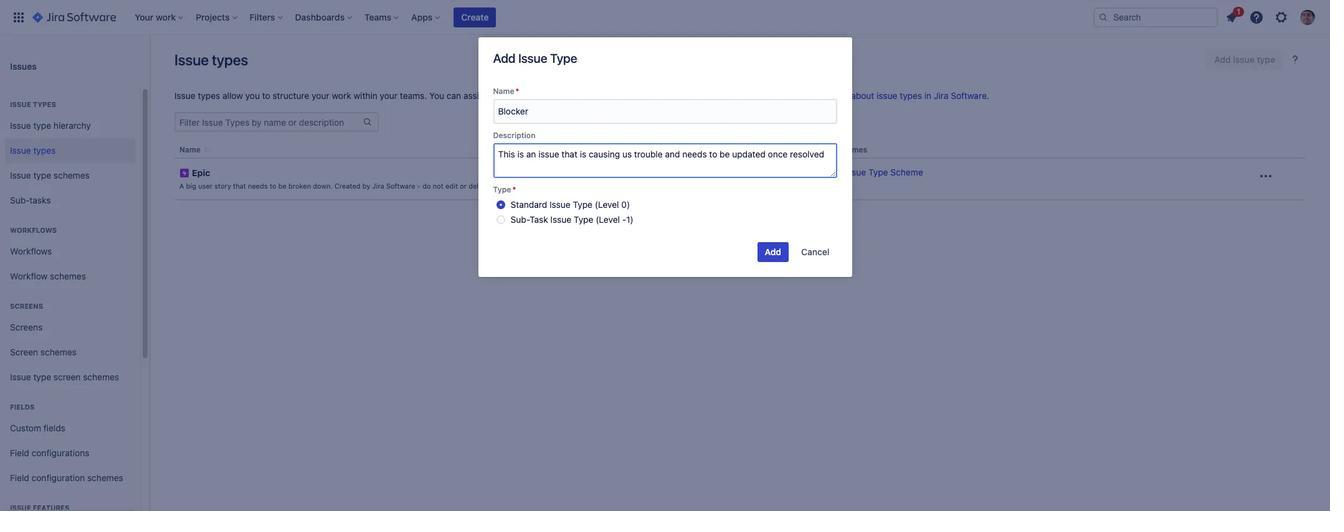 Task type: describe. For each thing, give the bounding box(es) containing it.
cancel
[[801, 247, 830, 257]]

0 vertical spatial -
[[417, 182, 421, 190]]

you
[[429, 90, 444, 101]]

learn
[[803, 90, 826, 101]]

cancel button
[[794, 242, 837, 262]]

screen
[[54, 372, 81, 382]]

new
[[582, 90, 598, 101]]

created
[[335, 182, 361, 190]]

create banner
[[0, 0, 1330, 35]]

hierarchy level button
[[632, 145, 694, 155]]

sub-tasks link
[[5, 188, 135, 213]]

primary element
[[7, 0, 1093, 35]]

Description text field
[[493, 143, 837, 178]]

be
[[278, 182, 287, 190]]

schemes right screen
[[83, 372, 119, 382]]

* for name *
[[516, 87, 519, 96]]

name for name
[[179, 145, 201, 155]]

more
[[828, 90, 849, 101]]

option group containing standard issue type (level 0)
[[493, 197, 837, 227]]

0 vertical spatial (level
[[595, 199, 619, 210]]

software
[[386, 182, 415, 190]]

field configuration schemes link
[[5, 466, 135, 491]]

type right delete.
[[493, 185, 511, 194]]

schemes inside workflows group
[[50, 271, 86, 281]]

field for field configuration schemes
[[10, 473, 29, 483]]

story
[[214, 182, 231, 190]]

configuration
[[32, 473, 85, 483]]

issue type schemes
[[10, 170, 90, 180]]

default issue type scheme
[[814, 167, 923, 178]]

issue inside issue type hierarchy link
[[10, 120, 31, 131]]

on
[[661, 90, 671, 101]]

learn more image
[[1288, 52, 1303, 67]]

1 inside the "create" banner
[[1237, 7, 1240, 16]]

do
[[423, 182, 431, 190]]

workflow schemes
[[10, 271, 86, 281]]

1 issue from the left
[[516, 90, 537, 101]]

screens for screens link
[[10, 322, 43, 332]]

issue type schemes link
[[5, 163, 135, 188]]

configurations
[[32, 448, 89, 458]]

1 vertical spatial (level
[[596, 214, 620, 225]]

sub-task issue type (level -1)
[[511, 214, 634, 225]]

issue type hierarchy
[[10, 120, 91, 131]]

assign
[[464, 90, 489, 101]]

custom fields link
[[5, 416, 135, 441]]

screens link
[[5, 315, 135, 340]]

issue type hierarchy link
[[5, 113, 135, 138]]

issue inside issue type schemes link
[[10, 170, 31, 180]]

schemes up issue type screen schemes at the left bottom of page
[[40, 347, 77, 357]]

standard
[[511, 199, 547, 210]]

big
[[186, 182, 196, 190]]

page.
[[778, 90, 801, 101]]

issue type screen schemes link
[[5, 365, 135, 390]]

issue types inside group
[[10, 145, 56, 156]]

user
[[198, 182, 213, 190]]

a big user story that needs to be broken down. created by jira software - do not edit or delete.
[[179, 182, 491, 190]]

1 vertical spatial -
[[622, 214, 626, 225]]

software.
[[951, 90, 989, 101]]

related schemes
[[804, 145, 867, 155]]

2 horizontal spatial hierarchy
[[735, 90, 776, 101]]

default issue type scheme link
[[814, 167, 923, 178]]

type *
[[493, 185, 516, 194]]

can
[[447, 90, 461, 101]]

fields group
[[5, 390, 135, 495]]

issue inside issue type screen schemes link
[[10, 372, 31, 382]]

create
[[461, 12, 489, 22]]

a
[[575, 90, 579, 101]]

type for default issue type scheme
[[869, 167, 888, 178]]

sub-tasks
[[10, 195, 51, 205]]

screen
[[10, 347, 38, 357]]

name *
[[493, 87, 519, 96]]

sub- for tasks
[[10, 195, 30, 205]]

fields
[[10, 403, 35, 411]]

these
[[492, 90, 514, 101]]

or
[[460, 182, 467, 190]]

* for type *
[[512, 185, 516, 194]]

type for standard issue type (level 0)
[[573, 199, 593, 210]]

standard issue type (level 0)
[[511, 199, 630, 210]]

screen schemes
[[10, 347, 77, 357]]

task
[[530, 214, 548, 225]]

1 horizontal spatial hierarchy
[[601, 90, 638, 101]]

schemes inside 'link'
[[87, 473, 123, 483]]

issue type screen schemes
[[10, 372, 119, 382]]

workflows group
[[5, 213, 135, 293]]

types
[[33, 100, 56, 108]]

by
[[362, 182, 370, 190]]

workflow schemes link
[[5, 264, 135, 289]]

Search field
[[1093, 7, 1218, 27]]

issue types link
[[5, 138, 135, 163]]

to right "you"
[[262, 90, 270, 101]]

type right the
[[714, 90, 733, 101]]

description
[[493, 131, 536, 140]]

add for add issue type
[[493, 51, 516, 65]]

needs
[[248, 182, 268, 190]]

hierarchy level
[[634, 145, 691, 155]]

issue types allow you to structure your work within your teams. you can assign these issue types to a new hierarchy level on the issue type hierarchy page. learn more about issue types in jira software.
[[174, 90, 989, 101]]

issues
[[10, 61, 37, 71]]

schemes
[[834, 145, 867, 155]]

types left a
[[540, 90, 562, 101]]

0)
[[621, 199, 630, 210]]

workflows link
[[5, 239, 135, 264]]

issue types group
[[5, 87, 135, 217]]

within
[[354, 90, 377, 101]]



Task type: locate. For each thing, give the bounding box(es) containing it.
structure
[[273, 90, 309, 101]]

1 workflows from the top
[[10, 226, 57, 234]]

custom fields
[[10, 423, 65, 433]]

create button
[[454, 7, 496, 27]]

field inside 'link'
[[10, 473, 29, 483]]

0 horizontal spatial name
[[179, 145, 201, 155]]

type inside issue type hierarchy link
[[33, 120, 51, 131]]

2 screens from the top
[[10, 322, 43, 332]]

0 horizontal spatial jira
[[372, 182, 384, 190]]

0 vertical spatial 1
[[1237, 7, 1240, 16]]

0 vertical spatial add
[[493, 51, 516, 65]]

1 horizontal spatial name
[[493, 87, 514, 96]]

sub- inside "option group"
[[511, 214, 530, 225]]

type up tasks
[[33, 170, 51, 180]]

0 vertical spatial sub-
[[10, 195, 30, 205]]

field down custom
[[10, 448, 29, 458]]

issue types
[[174, 51, 248, 69], [10, 145, 56, 156]]

issue right these
[[516, 90, 537, 101]]

1 screens from the top
[[10, 302, 43, 310]]

0 vertical spatial field
[[10, 448, 29, 458]]

0 horizontal spatial issue
[[516, 90, 537, 101]]

types up issue type schemes
[[33, 145, 56, 156]]

screens up screen
[[10, 322, 43, 332]]

sub- inside issue types group
[[10, 195, 30, 205]]

1 horizontal spatial 1
[[1237, 7, 1240, 16]]

0 vertical spatial issue types
[[174, 51, 248, 69]]

None field
[[494, 100, 836, 123]]

* right these
[[516, 87, 519, 96]]

name up epic
[[179, 145, 201, 155]]

1 vertical spatial screens
[[10, 322, 43, 332]]

1)
[[626, 214, 634, 225]]

0 horizontal spatial add
[[493, 51, 516, 65]]

- down 0)
[[622, 214, 626, 225]]

1 vertical spatial 1
[[634, 167, 638, 178]]

to left the 'be' at the left of page
[[270, 182, 276, 190]]

hierarchy
[[634, 145, 670, 155]]

sub- down the "standard" on the left top
[[511, 214, 530, 225]]

type for schemes
[[33, 170, 51, 180]]

2 your from the left
[[380, 90, 398, 101]]

2 issue from the left
[[877, 90, 897, 101]]

types left the "in" on the right of page
[[900, 90, 922, 101]]

type left "scheme"
[[869, 167, 888, 178]]

1 horizontal spatial issue
[[877, 90, 897, 101]]

name right assign
[[493, 87, 514, 96]]

sub- for task
[[511, 214, 530, 225]]

screens for screens group
[[10, 302, 43, 310]]

1 horizontal spatial issue types
[[174, 51, 248, 69]]

screens group
[[5, 289, 135, 394]]

issue right about
[[877, 90, 897, 101]]

None radio
[[496, 201, 505, 209], [496, 216, 505, 224], [496, 201, 505, 209], [496, 216, 505, 224]]

issue
[[174, 51, 209, 69], [518, 51, 547, 65], [174, 90, 195, 101], [689, 90, 712, 101], [10, 100, 31, 108], [10, 120, 31, 131], [10, 145, 31, 156], [845, 167, 866, 178], [10, 170, 31, 180], [550, 199, 571, 210], [550, 214, 571, 225], [10, 372, 31, 382]]

type
[[550, 51, 577, 65], [869, 167, 888, 178], [493, 185, 511, 194], [573, 199, 593, 210], [574, 214, 593, 225]]

a
[[179, 182, 184, 190]]

field
[[10, 448, 29, 458], [10, 473, 29, 483]]

1 horizontal spatial jira
[[934, 90, 949, 101]]

your
[[312, 90, 329, 101], [380, 90, 398, 101]]

types left allow
[[198, 90, 220, 101]]

that
[[233, 182, 246, 190]]

custom
[[10, 423, 41, 433]]

type for hierarchy
[[33, 120, 51, 131]]

0 vertical spatial *
[[516, 87, 519, 96]]

type up a
[[550, 51, 577, 65]]

type down types
[[33, 120, 51, 131]]

hierarchy right new
[[601, 90, 638, 101]]

0 horizontal spatial your
[[312, 90, 329, 101]]

type up the sub-task issue type (level -1)
[[573, 199, 593, 210]]

jira right by at the left top
[[372, 182, 384, 190]]

search image
[[1098, 12, 1108, 22]]

workflows
[[10, 226, 57, 234], [10, 246, 52, 256]]

screen schemes link
[[5, 340, 135, 365]]

1 horizontal spatial sub-
[[511, 214, 530, 225]]

0 vertical spatial jira
[[934, 90, 949, 101]]

0 horizontal spatial hierarchy
[[54, 120, 91, 131]]

add inside "button"
[[765, 247, 781, 257]]

fields
[[43, 423, 65, 433]]

(level left the "1)"
[[596, 214, 620, 225]]

types inside group
[[33, 145, 56, 156]]

about
[[851, 90, 874, 101]]

not
[[433, 182, 444, 190]]

workflow
[[10, 271, 48, 281]]

1 vertical spatial name
[[179, 145, 201, 155]]

the
[[674, 90, 687, 101]]

1 horizontal spatial -
[[622, 214, 626, 225]]

screens down workflow
[[10, 302, 43, 310]]

edit
[[445, 182, 458, 190]]

field configurations
[[10, 448, 89, 458]]

schemes inside issue types group
[[54, 170, 90, 180]]

type for screen
[[33, 372, 51, 382]]

1 vertical spatial add
[[765, 247, 781, 257]]

type for add issue type
[[550, 51, 577, 65]]

add left cancel
[[765, 247, 781, 257]]

level
[[640, 90, 659, 101]]

jira software image
[[32, 10, 116, 25], [32, 10, 116, 25]]

type left screen
[[33, 372, 51, 382]]

issue types
[[10, 100, 56, 108]]

1 vertical spatial *
[[512, 185, 516, 194]]

in
[[925, 90, 932, 101]]

1 horizontal spatial add
[[765, 247, 781, 257]]

add issue type
[[493, 51, 577, 65]]

epic
[[192, 168, 210, 178]]

down.
[[313, 182, 333, 190]]

types up allow
[[212, 51, 248, 69]]

* up the "standard" on the left top
[[512, 185, 516, 194]]

Filter Issue Types by name or description text field
[[176, 113, 363, 131]]

name for name *
[[493, 87, 514, 96]]

schemes down workflows link
[[50, 271, 86, 281]]

your right within
[[380, 90, 398, 101]]

0 horizontal spatial 1
[[634, 167, 638, 178]]

hierarchy left page.
[[735, 90, 776, 101]]

type down standard issue type (level 0)
[[574, 214, 593, 225]]

hierarchy
[[601, 90, 638, 101], [735, 90, 776, 101], [54, 120, 91, 131]]

2 workflows from the top
[[10, 246, 52, 256]]

field configuration schemes
[[10, 473, 123, 483]]

1 vertical spatial issue types
[[10, 145, 56, 156]]

hierarchy up issue types link
[[54, 120, 91, 131]]

sub-
[[10, 195, 30, 205], [511, 214, 530, 225]]

to
[[262, 90, 270, 101], [564, 90, 572, 101], [270, 182, 276, 190]]

-
[[417, 182, 421, 190], [622, 214, 626, 225]]

issue types up allow
[[174, 51, 248, 69]]

0 vertical spatial workflows
[[10, 226, 57, 234]]

screens
[[10, 302, 43, 310], [10, 322, 43, 332]]

tasks
[[30, 195, 51, 205]]

workflows for workflows group
[[10, 226, 57, 234]]

delete.
[[469, 182, 491, 190]]

name
[[493, 87, 514, 96], [179, 145, 201, 155]]

you
[[245, 90, 260, 101]]

add button
[[757, 242, 789, 262]]

workflows up workflow
[[10, 246, 52, 256]]

type inside issue type screen schemes link
[[33, 372, 51, 382]]

type
[[714, 90, 733, 101], [33, 120, 51, 131], [33, 170, 51, 180], [33, 372, 51, 382]]

schemes down issue types link
[[54, 170, 90, 180]]

jira
[[934, 90, 949, 101], [372, 182, 384, 190]]

0 horizontal spatial -
[[417, 182, 421, 190]]

1 vertical spatial jira
[[372, 182, 384, 190]]

0 horizontal spatial issue types
[[10, 145, 56, 156]]

broken
[[288, 182, 311, 190]]

option group
[[493, 197, 837, 227]]

1 vertical spatial field
[[10, 473, 29, 483]]

related
[[804, 145, 832, 155]]

teams.
[[400, 90, 427, 101]]

level
[[672, 145, 691, 155]]

- left do
[[417, 182, 421, 190]]

jira right the "in" on the right of page
[[934, 90, 949, 101]]

2 field from the top
[[10, 473, 29, 483]]

name button
[[174, 145, 203, 155]]

workflows down sub-tasks
[[10, 226, 57, 234]]

add
[[493, 51, 516, 65], [765, 247, 781, 257]]

workflows for workflows link
[[10, 246, 52, 256]]

scheme
[[891, 167, 923, 178]]

hierarchy inside issue types group
[[54, 120, 91, 131]]

schemes down field configurations link
[[87, 473, 123, 483]]

issue inside issue types link
[[10, 145, 31, 156]]

workflows inside workflows link
[[10, 246, 52, 256]]

field for field configurations
[[10, 448, 29, 458]]

1 horizontal spatial your
[[380, 90, 398, 101]]

learn more about issue types in jira software. link
[[803, 90, 989, 101]]

0 vertical spatial screens
[[10, 302, 43, 310]]

default
[[814, 167, 843, 178]]

0 vertical spatial name
[[493, 87, 514, 96]]

1 field from the top
[[10, 448, 29, 458]]

field left configuration
[[10, 473, 29, 483]]

0 horizontal spatial sub-
[[10, 195, 30, 205]]

your left work
[[312, 90, 329, 101]]

1 vertical spatial sub-
[[511, 214, 530, 225]]

schemes
[[54, 170, 90, 180], [50, 271, 86, 281], [40, 347, 77, 357], [83, 372, 119, 382], [87, 473, 123, 483]]

1 your from the left
[[312, 90, 329, 101]]

field configurations link
[[5, 441, 135, 466]]

sub- down issue type schemes
[[10, 195, 30, 205]]

add for add
[[765, 247, 781, 257]]

work
[[332, 90, 351, 101]]

type inside issue type schemes link
[[33, 170, 51, 180]]

issue types up issue type schemes
[[10, 145, 56, 156]]

allow
[[222, 90, 243, 101]]

to left a
[[564, 90, 572, 101]]

1 vertical spatial workflows
[[10, 246, 52, 256]]

(level left 0)
[[595, 199, 619, 210]]

*
[[516, 87, 519, 96], [512, 185, 516, 194]]

add up name *
[[493, 51, 516, 65]]



Task type: vqa. For each thing, say whether or not it's contained in the screenshot.
1st Task icon
no



